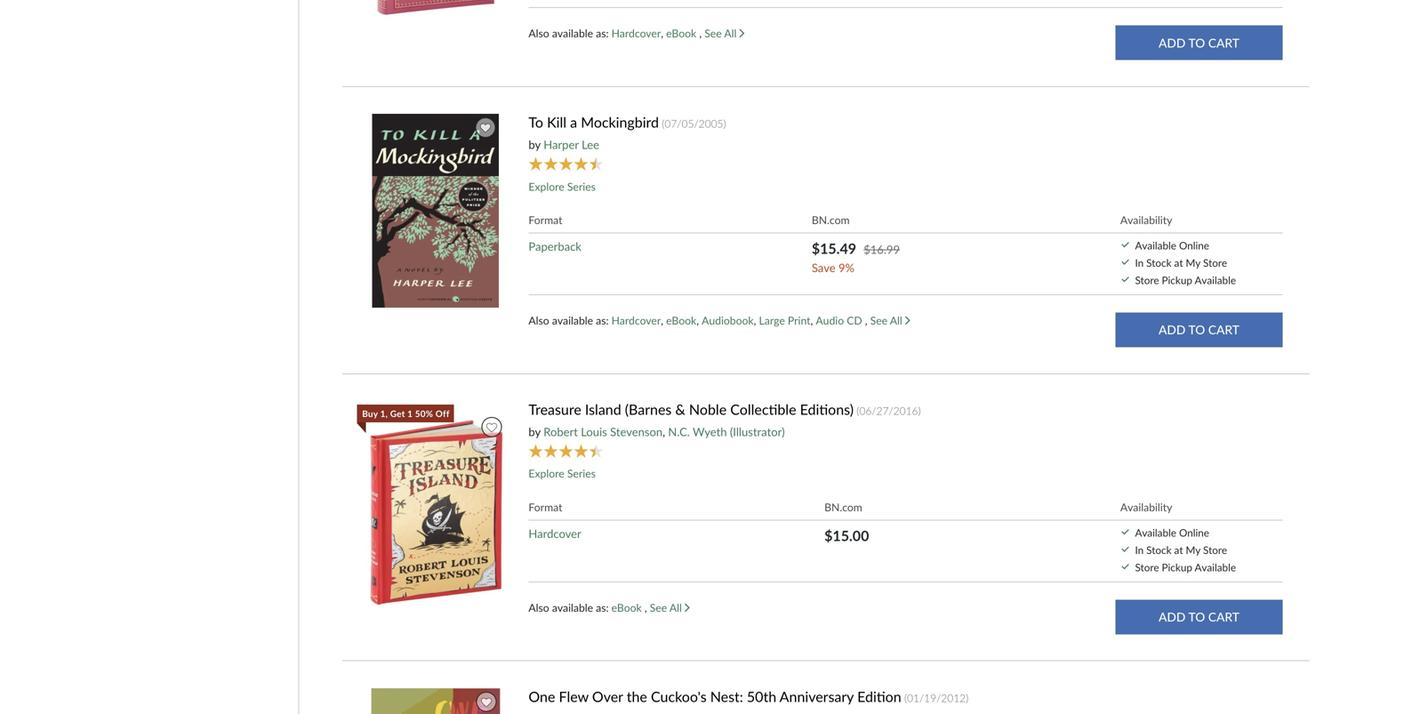 Task type: vqa. For each thing, say whether or not it's contained in the screenshot.
Store to the bottom
yes



Task type: describe. For each thing, give the bounding box(es) containing it.
save 8% element
[[812, 259, 1121, 277]]

series for kill
[[567, 180, 596, 193]]

ebook link for see all
[[666, 27, 697, 40]]

by inside to kill a mockingbird (07/05/2005) by harper lee
[[529, 138, 541, 152]]

also for also available as: hardcover , ebook , audiobook , large print , audio cd ,
[[529, 314, 550, 327]]

explore for treasure
[[529, 467, 565, 480]]

ebook for also available as: hardcover , ebook , audiobook , large print , audio cd ,
[[666, 314, 697, 327]]

a
[[570, 114, 577, 131]]

off
[[436, 408, 450, 419]]

cuckoo's
[[651, 688, 707, 705]]

hardcover for also available as: hardcover , ebook ,
[[612, 27, 661, 40]]

available for also available as: ebook ,
[[552, 601, 593, 614]]

1 vertical spatial see all link
[[871, 314, 911, 327]]

, inside treasure island (barnes & noble collectible editions) (06/27/2016) by robert louis stevenson , n.c. wyeth (illustrator)
[[663, 425, 666, 439]]

buy 1, get 1 50% off
[[362, 408, 450, 419]]

buy
[[362, 408, 378, 419]]

my store for to kill a mockingbird
[[1186, 257, 1228, 269]]

ebook link for audiobook
[[666, 314, 697, 327]]

bn.com for noble
[[825, 501, 863, 514]]

title: to kill a mockingbird, author: harper lee image
[[371, 113, 500, 309]]

&
[[676, 401, 686, 418]]

treasure island (barnes & noble collectible editions) (06/27/2016) by robert louis stevenson , n.c. wyeth (illustrator)
[[529, 401, 921, 439]]

over
[[592, 688, 623, 705]]

(illustrator)
[[730, 425, 785, 439]]

audiobook
[[702, 314, 754, 327]]

$15.49
[[812, 240, 857, 257]]

large
[[759, 314, 785, 327]]

right image
[[685, 603, 690, 613]]

store for treasure island (barnes & noble collectible editions)
[[1136, 561, 1160, 574]]

right image for see all link to the middle
[[906, 316, 911, 325]]

stock for treasure island (barnes & noble collectible editions)
[[1147, 544, 1172, 557]]

n.c.
[[668, 425, 690, 439]]

save
[[812, 261, 836, 275]]

also available as: ebook ,
[[529, 601, 650, 614]]

$15.49 $16.99 save 9%
[[812, 240, 900, 275]]

(barnes
[[625, 401, 672, 418]]

lee
[[582, 138, 600, 152]]

old price was $16.99 element
[[860, 243, 900, 257]]

availability for treasure island (barnes & noble collectible editions)
[[1121, 501, 1173, 514]]

stock for to kill a mockingbird
[[1147, 257, 1172, 269]]

bn.com for (07/05/2005)
[[812, 214, 850, 226]]

mockingbird
[[581, 114, 659, 131]]

to kill a mockingbird (07/05/2005) by harper lee
[[529, 114, 726, 152]]

kill
[[547, 114, 567, 131]]

audio cd link
[[816, 314, 863, 327]]

2 vertical spatial hardcover
[[529, 527, 582, 541]]

(01/19/2012)
[[905, 692, 969, 705]]

in stock at my store for treasure island (barnes & noble collectible editions)
[[1136, 544, 1228, 557]]

$15.00
[[825, 527, 869, 544]]

paperback link
[[529, 239, 582, 254]]

2 vertical spatial see all link
[[650, 601, 690, 614]]

check image for to kill a mockingbird
[[1122, 242, 1130, 248]]

one
[[529, 688, 556, 705]]

explore for to
[[529, 180, 565, 193]]

hardcover for also available as: hardcover , ebook , audiobook , large print , audio cd ,
[[612, 314, 661, 327]]

store pickup available for treasure island (barnes & noble collectible editions)
[[1136, 561, 1237, 574]]

50%
[[415, 408, 433, 419]]

pickup for to kill a mockingbird
[[1162, 274, 1193, 287]]

at for to kill a mockingbird
[[1175, 257, 1184, 269]]

get
[[390, 408, 405, 419]]

hardcover link for see all
[[612, 27, 661, 40]]

available for also available as: hardcover , ebook ,
[[552, 27, 593, 40]]

the
[[627, 688, 648, 705]]

available online for to kill a mockingbird
[[1136, 239, 1210, 252]]

2 vertical spatial hardcover link
[[529, 527, 582, 541]]

(06/27/2016)
[[857, 404, 921, 417]]

2 check image from the top
[[1122, 277, 1130, 283]]

pickup for treasure island (barnes & noble collectible editions)
[[1162, 561, 1193, 574]]

explore series for island
[[529, 467, 596, 480]]

available online for treasure island (barnes & noble collectible editions)
[[1136, 527, 1210, 539]]

format for treasure
[[529, 501, 563, 514]]

explore series link for island
[[529, 463, 596, 480]]

$16.99
[[864, 243, 900, 257]]

print
[[788, 314, 811, 327]]

to
[[529, 114, 544, 131]]

nest:
[[711, 688, 744, 705]]

harper
[[544, 138, 579, 152]]

explore series link for kill
[[529, 176, 596, 193]]

as: for also available as: ebook ,
[[596, 601, 609, 614]]

title: one flew over the cuckoo's nest: 50th anniversary edition, author: ken kesey image
[[370, 688, 501, 714]]



Task type: locate. For each thing, give the bounding box(es) containing it.
3 check image from the top
[[1122, 547, 1130, 553]]

0 vertical spatial right image
[[740, 29, 745, 38]]

0 vertical spatial pickup
[[1162, 274, 1193, 287]]

as:
[[596, 27, 609, 40], [596, 314, 609, 327], [596, 601, 609, 614]]

hardcover
[[612, 27, 661, 40], [612, 314, 661, 327], [529, 527, 582, 541]]

also for also available as: ebook ,
[[529, 601, 550, 614]]

online for treasure island (barnes & noble collectible editions)
[[1180, 527, 1210, 539]]

2 at from the top
[[1175, 544, 1184, 557]]

2 vertical spatial also
[[529, 601, 550, 614]]

anniversary
[[780, 688, 854, 705]]

2 in from the top
[[1136, 544, 1144, 557]]

2 in stock at my store from the top
[[1136, 544, 1228, 557]]

series down lee
[[567, 180, 596, 193]]

0 vertical spatial my store
[[1186, 257, 1228, 269]]

50th
[[747, 688, 777, 705]]

noble
[[689, 401, 727, 418]]

explore series link down harper
[[529, 176, 596, 193]]

availability
[[1121, 214, 1173, 226], [1121, 501, 1173, 514]]

stevenson
[[610, 425, 663, 439]]

series down louis
[[567, 467, 596, 480]]

1 vertical spatial as:
[[596, 314, 609, 327]]

series
[[567, 180, 596, 193], [567, 467, 596, 480]]

1 explore series from the top
[[529, 180, 596, 193]]

harper lee link
[[544, 138, 600, 152]]

at for treasure island (barnes & noble collectible editions)
[[1175, 544, 1184, 557]]

2 explore series link from the top
[[529, 463, 596, 480]]

format up the paperback link
[[529, 214, 563, 226]]

all
[[724, 27, 737, 40], [890, 314, 903, 327], [670, 601, 682, 614]]

hardcover link
[[612, 27, 661, 40], [612, 314, 661, 327], [529, 527, 582, 541]]

$15.00 link
[[825, 527, 869, 544]]

by left robert
[[529, 425, 541, 439]]

1 at from the top
[[1175, 257, 1184, 269]]

store pickup available
[[1136, 274, 1237, 287], [1136, 561, 1237, 574]]

1 available online from the top
[[1136, 239, 1210, 252]]

explore down robert
[[529, 467, 565, 480]]

1 vertical spatial pickup
[[1162, 561, 1193, 574]]

1 online from the top
[[1180, 239, 1210, 252]]

paperback
[[529, 239, 582, 254]]

by
[[529, 138, 541, 152], [529, 425, 541, 439]]

explore series link
[[529, 176, 596, 193], [529, 463, 596, 480]]

1 store from the top
[[1136, 274, 1160, 287]]

1 vertical spatial also
[[529, 314, 550, 327]]

2 online from the top
[[1180, 527, 1210, 539]]

1 vertical spatial online
[[1180, 527, 1210, 539]]

island
[[585, 401, 622, 418]]

1 vertical spatial available
[[552, 314, 593, 327]]

explore series down robert
[[529, 467, 596, 480]]

2 vertical spatial check image
[[1122, 564, 1130, 570]]

see all
[[705, 27, 740, 40], [871, 314, 906, 327], [650, 601, 685, 614]]

explore
[[529, 180, 565, 193], [529, 467, 565, 480]]

1 horizontal spatial all
[[724, 27, 737, 40]]

right image for topmost see all link
[[740, 29, 745, 38]]

0 vertical spatial explore
[[529, 180, 565, 193]]

0 vertical spatial online
[[1180, 239, 1210, 252]]

2 format from the top
[[529, 501, 563, 514]]

one flew over the cuckoo's nest: 50th anniversary edition (01/19/2012)
[[529, 688, 969, 705]]

1 vertical spatial available online
[[1136, 527, 1210, 539]]

2 horizontal spatial see
[[871, 314, 888, 327]]

my store for treasure island (barnes & noble collectible editions)
[[1186, 544, 1228, 557]]

3 check image from the top
[[1122, 564, 1130, 570]]

bn.com up $15.00 link
[[825, 501, 863, 514]]

1 series from the top
[[567, 180, 596, 193]]

1 horizontal spatial see all
[[705, 27, 740, 40]]

all for topmost see all link right image
[[724, 27, 737, 40]]

1 vertical spatial explore series
[[529, 467, 596, 480]]

in for to kill a mockingbird
[[1136, 257, 1144, 269]]

see
[[705, 27, 722, 40], [871, 314, 888, 327], [650, 601, 667, 614]]

title: treasure island (barnes & noble collectible editions), author: robert louis stevenson image
[[365, 416, 506, 611]]

audio
[[816, 314, 844, 327]]

1,
[[380, 408, 388, 419]]

format
[[529, 214, 563, 226], [529, 501, 563, 514]]

2 vertical spatial available
[[552, 601, 593, 614]]

1 stock from the top
[[1147, 257, 1172, 269]]

0 vertical spatial at
[[1175, 257, 1184, 269]]

2 vertical spatial as:
[[596, 601, 609, 614]]

available
[[552, 27, 593, 40], [552, 314, 593, 327], [552, 601, 593, 614]]

see all for topmost see all link right image
[[705, 27, 740, 40]]

1 vertical spatial ebook
[[666, 314, 697, 327]]

0 vertical spatial format
[[529, 214, 563, 226]]

availability for to kill a mockingbird
[[1121, 214, 1173, 226]]

as: for also available as: hardcover , ebook , audiobook , large print , audio cd ,
[[596, 314, 609, 327]]

1 vertical spatial store
[[1136, 561, 1160, 574]]

0 vertical spatial explore series link
[[529, 176, 596, 193]]

available down the paperback link
[[552, 314, 593, 327]]

2 by from the top
[[529, 425, 541, 439]]

see for see all link to the middle
[[871, 314, 888, 327]]

edition
[[858, 688, 902, 705]]

wyeth
[[693, 425, 727, 439]]

also available as: hardcover , ebook ,
[[529, 27, 705, 40]]

0 vertical spatial see all link
[[705, 27, 745, 40]]

1 horizontal spatial see all link
[[705, 27, 745, 40]]

0 vertical spatial explore series
[[529, 180, 596, 193]]

3 as: from the top
[[596, 601, 609, 614]]

1 by from the top
[[529, 138, 541, 152]]

2 explore series from the top
[[529, 467, 596, 480]]

1 vertical spatial my store
[[1186, 544, 1228, 557]]

2 horizontal spatial see all link
[[871, 314, 911, 327]]

2 vertical spatial all
[[670, 601, 682, 614]]

flew
[[559, 688, 589, 705]]

1 vertical spatial at
[[1175, 544, 1184, 557]]

1 horizontal spatial right image
[[906, 316, 911, 325]]

see all for right image related to see all link to the middle
[[871, 314, 906, 327]]

0 vertical spatial hardcover link
[[612, 27, 661, 40]]

2 check image from the top
[[1122, 530, 1130, 535]]

louis
[[581, 425, 607, 439]]

format for to
[[529, 214, 563, 226]]

2 my store from the top
[[1186, 544, 1228, 557]]

all for right icon at bottom
[[670, 601, 682, 614]]

ebook for also available as: hardcover , ebook ,
[[666, 27, 697, 40]]

n.c. wyeth (illustrator) link
[[668, 425, 785, 439]]

available for also available as: hardcover , ebook , audiobook , large print , audio cd ,
[[552, 314, 593, 327]]

1 vertical spatial in stock at my store
[[1136, 544, 1228, 557]]

2 vertical spatial see all
[[650, 601, 685, 614]]

1 as: from the top
[[596, 27, 609, 40]]

explore series for kill
[[529, 180, 596, 193]]

1 vertical spatial store pickup available
[[1136, 561, 1237, 574]]

see all link
[[705, 27, 745, 40], [871, 314, 911, 327], [650, 601, 690, 614]]

3 also from the top
[[529, 601, 550, 614]]

0 vertical spatial stock
[[1147, 257, 1172, 269]]

2 vertical spatial see
[[650, 601, 667, 614]]

check image
[[1122, 242, 1130, 248], [1122, 530, 1130, 535], [1122, 564, 1130, 570]]

1 vertical spatial bn.com
[[825, 501, 863, 514]]

store
[[1136, 274, 1160, 287], [1136, 561, 1160, 574]]

0 vertical spatial check image
[[1122, 242, 1130, 248]]

1
[[408, 408, 413, 419]]

1 vertical spatial check image
[[1122, 277, 1130, 283]]

1 vertical spatial explore
[[529, 467, 565, 480]]

at
[[1175, 257, 1184, 269], [1175, 544, 1184, 557]]

2 store pickup available from the top
[[1136, 561, 1237, 574]]

in
[[1136, 257, 1144, 269], [1136, 544, 1144, 557]]

all for right image related to see all link to the middle
[[890, 314, 903, 327]]

0 horizontal spatial all
[[670, 601, 682, 614]]

0 vertical spatial in stock at my store
[[1136, 257, 1228, 269]]

2 available online from the top
[[1136, 527, 1210, 539]]

see for topmost see all link
[[705, 27, 722, 40]]

1 available from the top
[[552, 27, 593, 40]]

1 vertical spatial by
[[529, 425, 541, 439]]

see for the bottom see all link
[[650, 601, 667, 614]]

None submit
[[1116, 26, 1283, 60], [1116, 313, 1283, 347], [1116, 600, 1283, 635], [1116, 26, 1283, 60], [1116, 313, 1283, 347], [1116, 600, 1283, 635]]

2 horizontal spatial see all
[[871, 314, 906, 327]]

0 vertical spatial available online
[[1136, 239, 1210, 252]]

9%
[[839, 261, 855, 275]]

format down robert
[[529, 501, 563, 514]]

available up 'flew'
[[552, 601, 593, 614]]

1 vertical spatial ebook link
[[666, 314, 697, 327]]

0 horizontal spatial right image
[[740, 29, 745, 38]]

also for also available as: hardcover , ebook ,
[[529, 27, 550, 40]]

store for to kill a mockingbird
[[1136, 274, 1160, 287]]

1 also from the top
[[529, 27, 550, 40]]

series for island
[[567, 467, 596, 480]]

0 vertical spatial ebook
[[666, 27, 697, 40]]

by inside treasure island (barnes & noble collectible editions) (06/27/2016) by robert louis stevenson , n.c. wyeth (illustrator)
[[529, 425, 541, 439]]

available online
[[1136, 239, 1210, 252], [1136, 527, 1210, 539]]

1 vertical spatial stock
[[1147, 544, 1172, 557]]

2 series from the top
[[567, 467, 596, 480]]

1 horizontal spatial see
[[705, 27, 722, 40]]

0 vertical spatial check image
[[1122, 260, 1130, 265]]

2 available from the top
[[552, 314, 593, 327]]

1 vertical spatial series
[[567, 467, 596, 480]]

1 vertical spatial explore series link
[[529, 463, 596, 480]]

large print link
[[759, 314, 811, 327]]

see all for right icon at bottom
[[650, 601, 685, 614]]

0 vertical spatial ebook link
[[666, 27, 697, 40]]

(07/05/2005)
[[662, 117, 726, 130]]

1 vertical spatial hardcover
[[612, 314, 661, 327]]

3 available from the top
[[552, 601, 593, 614]]

1 in stock at my store from the top
[[1136, 257, 1228, 269]]

check image for to kill a mockingbird
[[1122, 260, 1130, 265]]

explore series
[[529, 180, 596, 193], [529, 467, 596, 480]]

1 check image from the top
[[1122, 260, 1130, 265]]

0 vertical spatial as:
[[596, 27, 609, 40]]

2 stock from the top
[[1147, 544, 1172, 557]]

robert
[[544, 425, 578, 439]]

0 vertical spatial all
[[724, 27, 737, 40]]

stock
[[1147, 257, 1172, 269], [1147, 544, 1172, 557]]

explore series down harper
[[529, 180, 596, 193]]

check image
[[1122, 260, 1130, 265], [1122, 277, 1130, 283], [1122, 547, 1130, 553]]

0 vertical spatial series
[[567, 180, 596, 193]]

available
[[1136, 239, 1177, 252], [1195, 274, 1237, 287], [1136, 527, 1177, 539], [1195, 561, 1237, 574]]

1 pickup from the top
[[1162, 274, 1193, 287]]

1 vertical spatial availability
[[1121, 501, 1173, 514]]

1 vertical spatial hardcover link
[[612, 314, 661, 327]]

0 vertical spatial also
[[529, 27, 550, 40]]

ebook link
[[666, 27, 697, 40], [666, 314, 697, 327], [612, 601, 642, 614]]

store pickup available for to kill a mockingbird
[[1136, 274, 1237, 287]]

2 availability from the top
[[1121, 501, 1173, 514]]

1 my store from the top
[[1186, 257, 1228, 269]]

2 vertical spatial ebook
[[612, 601, 642, 614]]

1 store pickup available from the top
[[1136, 274, 1237, 287]]

0 vertical spatial hardcover
[[612, 27, 661, 40]]

1 vertical spatial right image
[[906, 316, 911, 325]]

my store
[[1186, 257, 1228, 269], [1186, 544, 1228, 557]]

1 vertical spatial see all
[[871, 314, 906, 327]]

ebook
[[666, 27, 697, 40], [666, 314, 697, 327], [612, 601, 642, 614]]

0 vertical spatial in
[[1136, 257, 1144, 269]]

1 format from the top
[[529, 214, 563, 226]]

$15.49 link
[[812, 240, 857, 257]]

1 vertical spatial check image
[[1122, 530, 1130, 535]]

online for to kill a mockingbird
[[1180, 239, 1210, 252]]

online
[[1180, 239, 1210, 252], [1180, 527, 1210, 539]]

also available as: hardcover , ebook , audiobook , large print , audio cd ,
[[529, 314, 871, 327]]

check image for treasure island (barnes & noble collectible editions)
[[1122, 530, 1130, 535]]

0 vertical spatial available
[[552, 27, 593, 40]]

right image
[[740, 29, 745, 38], [906, 316, 911, 325]]

1 availability from the top
[[1121, 214, 1173, 226]]

in stock at my store for to kill a mockingbird
[[1136, 257, 1228, 269]]

0 vertical spatial availability
[[1121, 214, 1173, 226]]

editions)
[[800, 401, 854, 418]]

audiobook link
[[702, 314, 754, 327]]

1 explore series link from the top
[[529, 176, 596, 193]]

0 vertical spatial see
[[705, 27, 722, 40]]

2 explore from the top
[[529, 467, 565, 480]]

also
[[529, 27, 550, 40], [529, 314, 550, 327], [529, 601, 550, 614]]

hardcover link for audiobook
[[612, 314, 661, 327]]

0 horizontal spatial see all link
[[650, 601, 690, 614]]

0 vertical spatial bn.com
[[812, 214, 850, 226]]

0 vertical spatial see all
[[705, 27, 740, 40]]

in for treasure island (barnes & noble collectible editions)
[[1136, 544, 1144, 557]]

0 vertical spatial by
[[529, 138, 541, 152]]

as: for also available as: hardcover , ebook ,
[[596, 27, 609, 40]]

title: alice's adventures in wonderland and through the looking-glass (barnes & noble collectible editions), author: lewis carroll image
[[371, 0, 500, 22]]

2 vertical spatial ebook link
[[612, 601, 642, 614]]

0 horizontal spatial see all
[[650, 601, 685, 614]]

0 horizontal spatial see
[[650, 601, 667, 614]]

treasure
[[529, 401, 582, 418]]

1 explore from the top
[[529, 180, 565, 193]]

check image for treasure island (barnes & noble collectible editions)
[[1122, 547, 1130, 553]]

bn.com
[[812, 214, 850, 226], [825, 501, 863, 514]]

explore down harper
[[529, 180, 565, 193]]

2 store from the top
[[1136, 561, 1160, 574]]

available up the a
[[552, 27, 593, 40]]

1 vertical spatial all
[[890, 314, 903, 327]]

2 horizontal spatial all
[[890, 314, 903, 327]]

0 vertical spatial store
[[1136, 274, 1160, 287]]

1 check image from the top
[[1122, 242, 1130, 248]]

2 vertical spatial check image
[[1122, 547, 1130, 553]]

,
[[661, 27, 664, 40], [700, 27, 702, 40], [661, 314, 664, 327], [697, 314, 699, 327], [754, 314, 757, 327], [811, 314, 813, 327], [865, 314, 868, 327], [663, 425, 666, 439], [645, 601, 647, 614]]

by down to
[[529, 138, 541, 152]]

in stock at my store
[[1136, 257, 1228, 269], [1136, 544, 1228, 557]]

pickup
[[1162, 274, 1193, 287], [1162, 561, 1193, 574]]

1 vertical spatial format
[[529, 501, 563, 514]]

robert louis stevenson link
[[544, 425, 663, 439]]

2 also from the top
[[529, 314, 550, 327]]

collectible
[[731, 401, 797, 418]]

explore series link down robert
[[529, 463, 596, 480]]

1 in from the top
[[1136, 257, 1144, 269]]

2 pickup from the top
[[1162, 561, 1193, 574]]

bn.com up the $15.49
[[812, 214, 850, 226]]

0 vertical spatial store pickup available
[[1136, 274, 1237, 287]]

cd
[[847, 314, 863, 327]]

1 vertical spatial in
[[1136, 544, 1144, 557]]

2 as: from the top
[[596, 314, 609, 327]]

1 vertical spatial see
[[871, 314, 888, 327]]



